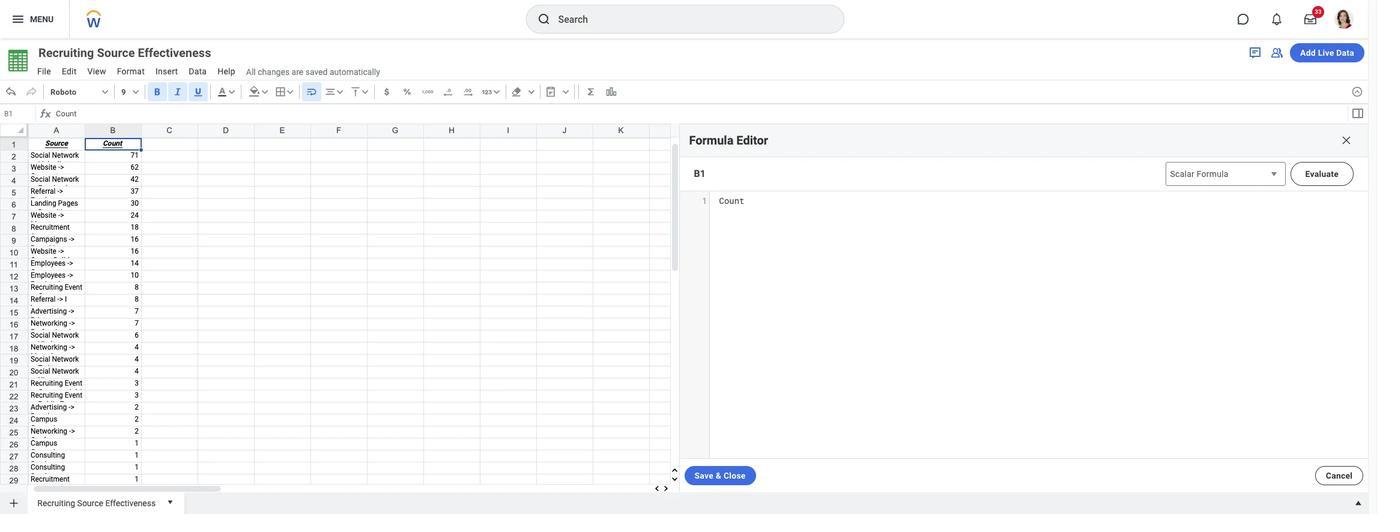 Task type: vqa. For each thing, say whether or not it's contained in the screenshot.
middle Logan
no



Task type: describe. For each thing, give the bounding box(es) containing it.
remove zero image
[[442, 86, 454, 98]]

formula editor
[[689, 133, 768, 148]]

b1
[[694, 168, 706, 180]]

add footer ws image
[[8, 498, 20, 510]]

1 recruiting source effectiveness button from the top
[[32, 44, 233, 61]]

undo l image
[[5, 86, 17, 98]]

notifications large image
[[1271, 13, 1283, 25]]

chevron up circle image
[[1351, 86, 1363, 98]]

text wrap image
[[306, 86, 318, 98]]

9 button
[[117, 82, 142, 102]]

search image
[[537, 12, 551, 26]]

chevron down small image for numbers image
[[491, 86, 503, 98]]

0 vertical spatial formula
[[689, 133, 734, 148]]

&
[[716, 472, 721, 481]]

9
[[121, 87, 126, 96]]

paste image
[[545, 86, 557, 98]]

chevron down small image inside roboto popup button
[[99, 86, 111, 98]]

2 recruiting source effectiveness button from the top
[[33, 493, 160, 512]]

changes
[[258, 67, 290, 77]]

5 chevron down small image from the left
[[284, 86, 296, 98]]

saved
[[306, 67, 328, 77]]

chart image
[[605, 86, 617, 98]]

eraser image
[[510, 86, 522, 98]]

activity stream image
[[1248, 46, 1263, 60]]

add live data button
[[1290, 43, 1365, 62]]

border all image
[[274, 86, 286, 98]]

save & close
[[695, 472, 746, 481]]

evaluate button
[[1291, 162, 1354, 186]]

media classroom image
[[1270, 46, 1284, 60]]

underline image
[[192, 86, 204, 98]]

evaluate
[[1306, 169, 1339, 179]]

align center image
[[324, 86, 336, 98]]

menu
[[30, 14, 54, 24]]

insert
[[156, 67, 178, 76]]

all changes are saved automatically
[[246, 67, 380, 77]]

menu button
[[0, 0, 69, 38]]

cancel
[[1326, 472, 1353, 481]]

count
[[719, 195, 745, 207]]

recruiting for 1st recruiting source effectiveness button from the top
[[38, 46, 94, 60]]

1 vertical spatial effectiveness
[[105, 499, 156, 509]]

data inside button
[[1337, 48, 1354, 58]]

file
[[37, 67, 51, 76]]

add
[[1300, 48, 1316, 58]]

percentage image
[[401, 86, 413, 98]]

format
[[117, 67, 145, 76]]

roboto button
[[46, 82, 112, 102]]

recruiting source effectiveness for 1st recruiting source effectiveness button from the top
[[38, 46, 211, 60]]

edit
[[62, 67, 77, 76]]

recruiting source effectiveness for second recruiting source effectiveness button from the top
[[37, 499, 156, 509]]

6 chevron down small image from the left
[[525, 86, 537, 98]]

33
[[1315, 8, 1322, 15]]

caret down small image
[[164, 497, 176, 509]]

4 chevron down small image from the left
[[259, 86, 271, 98]]

thousands comma image
[[421, 86, 433, 98]]



Task type: locate. For each thing, give the bounding box(es) containing it.
0 horizontal spatial formula
[[689, 133, 734, 148]]

7 chevron down small image from the left
[[560, 86, 572, 98]]

recruiting source effectiveness
[[38, 46, 211, 60], [37, 499, 156, 509]]

save
[[695, 472, 714, 481]]

1 horizontal spatial formula
[[1197, 169, 1229, 179]]

add live data
[[1300, 48, 1354, 58]]

profile logan mcneil image
[[1335, 10, 1354, 31]]

formula down formula bar text field on the top of the page
[[689, 133, 734, 148]]

0 vertical spatial effectiveness
[[138, 46, 211, 60]]

chevron down small image right paste image
[[560, 86, 572, 98]]

dollar sign image
[[381, 86, 393, 98]]

2 horizontal spatial chevron down small image
[[491, 86, 503, 98]]

all
[[246, 67, 256, 77]]

Formula Bar text field
[[53, 106, 1347, 123]]

data inside the 'menus' menu bar
[[189, 67, 207, 76]]

chevron down small image left eraser image
[[491, 86, 503, 98]]

inbox large image
[[1305, 13, 1317, 25]]

effectiveness left caret down small image
[[105, 499, 156, 509]]

recruiting up edit in the top of the page
[[38, 46, 94, 60]]

view
[[87, 67, 106, 76]]

formula editor image
[[1351, 106, 1365, 121]]

1 vertical spatial data
[[189, 67, 207, 76]]

1 vertical spatial source
[[77, 499, 103, 509]]

0 vertical spatial recruiting
[[38, 46, 94, 60]]

Search Workday  search field
[[558, 6, 819, 32]]

menus menu bar
[[31, 63, 241, 82]]

data right live
[[1337, 48, 1354, 58]]

1
[[702, 195, 707, 207]]

0 horizontal spatial data
[[189, 67, 207, 76]]

data up underline image
[[189, 67, 207, 76]]

live
[[1318, 48, 1334, 58]]

source for 1st recruiting source effectiveness button from the top
[[97, 46, 135, 60]]

effectiveness up insert
[[138, 46, 211, 60]]

x image
[[1341, 135, 1353, 147]]

chevron down small image left dollar sign "image" on the left top
[[359, 86, 371, 98]]

chevron down small image for align top image
[[359, 86, 371, 98]]

chevron down small image down help
[[226, 86, 238, 98]]

0 vertical spatial recruiting source effectiveness button
[[32, 44, 233, 61]]

recruiting
[[38, 46, 94, 60], [37, 499, 75, 509]]

chevron down small image down are
[[284, 86, 296, 98]]

33 button
[[1297, 6, 1324, 32]]

1 horizontal spatial chevron down small image
[[359, 86, 371, 98]]

2 chevron down small image from the left
[[359, 86, 371, 98]]

recruiting source effectiveness button
[[32, 44, 233, 61], [33, 493, 160, 512]]

1 chevron down small image from the left
[[334, 86, 346, 98]]

chevron down small image left "border all" icon at the left top
[[259, 86, 271, 98]]

automatically
[[330, 67, 380, 77]]

1 vertical spatial recruiting source effectiveness
[[37, 499, 156, 509]]

grid
[[0, 124, 1377, 515]]

roboto
[[50, 87, 76, 96]]

2 chevron down small image from the left
[[130, 86, 142, 98]]

chevron down small image
[[334, 86, 346, 98], [359, 86, 371, 98], [491, 86, 503, 98]]

help
[[218, 67, 235, 76]]

source
[[97, 46, 135, 60], [77, 499, 103, 509]]

0 horizontal spatial chevron down small image
[[334, 86, 346, 98]]

save & close button
[[684, 467, 756, 486]]

formula right scalar
[[1197, 169, 1229, 179]]

autosum image
[[585, 86, 597, 98]]

fx image
[[38, 107, 53, 121]]

recruiting right add footer ws image on the bottom left of the page
[[37, 499, 75, 509]]

numbers image
[[481, 86, 493, 98]]

justify image
[[11, 12, 25, 26]]

add zero image
[[462, 86, 474, 98]]

italics image
[[172, 86, 184, 98]]

0 vertical spatial recruiting source effectiveness
[[38, 46, 211, 60]]

chevron down small image inside '9' popup button
[[130, 86, 142, 98]]

chevron down small image for align center 'image' at the top left
[[334, 86, 346, 98]]

None text field
[[1, 106, 35, 123]]

editor
[[737, 133, 768, 148]]

chevron down small image left 9
[[99, 86, 111, 98]]

source for second recruiting source effectiveness button from the top
[[77, 499, 103, 509]]

1 horizontal spatial data
[[1337, 48, 1354, 58]]

chevron down small image left align top image
[[334, 86, 346, 98]]

chevron down small image
[[99, 86, 111, 98], [130, 86, 142, 98], [226, 86, 238, 98], [259, 86, 271, 98], [284, 86, 296, 98], [525, 86, 537, 98], [560, 86, 572, 98]]

cancel button
[[1315, 467, 1363, 486]]

scalar formula
[[1170, 169, 1229, 179]]

formula inside popup button
[[1197, 169, 1229, 179]]

1 vertical spatial formula
[[1197, 169, 1229, 179]]

0 vertical spatial data
[[1337, 48, 1354, 58]]

are
[[292, 67, 303, 77]]

3 chevron down small image from the left
[[491, 86, 503, 98]]

effectiveness
[[138, 46, 211, 60], [105, 499, 156, 509]]

data
[[1337, 48, 1354, 58], [189, 67, 207, 76]]

recruiting for second recruiting source effectiveness button from the top
[[37, 499, 75, 509]]

formula
[[689, 133, 734, 148], [1197, 169, 1229, 179]]

toolbar container region
[[0, 80, 1347, 104]]

1 chevron down small image from the left
[[99, 86, 111, 98]]

0 vertical spatial source
[[97, 46, 135, 60]]

scalar
[[1170, 169, 1195, 179]]

align top image
[[349, 86, 361, 98]]

1 vertical spatial recruiting source effectiveness button
[[33, 493, 160, 512]]

caret up image
[[1353, 498, 1365, 510]]

all changes are saved automatically button
[[241, 66, 380, 78]]

close
[[724, 472, 746, 481]]

chevron down small image right 9
[[130, 86, 142, 98]]

bold image
[[151, 86, 163, 98]]

chevron down small image right eraser image
[[525, 86, 537, 98]]

3 chevron down small image from the left
[[226, 86, 238, 98]]

scalar formula button
[[1166, 162, 1286, 186]]

1 vertical spatial recruiting
[[37, 499, 75, 509]]



